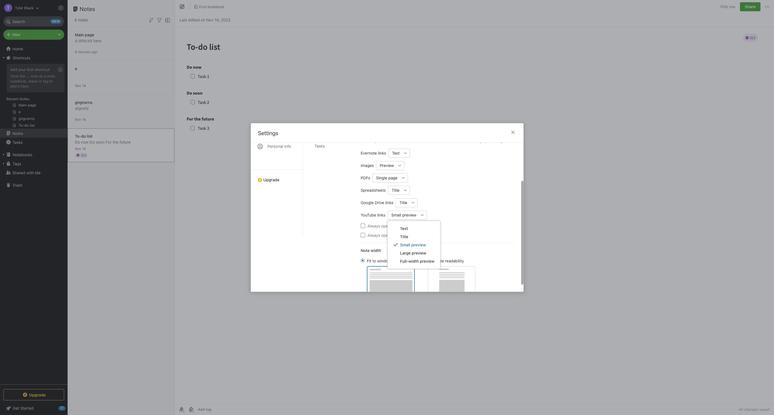 Task type: locate. For each thing, give the bounding box(es) containing it.
1 horizontal spatial tasks
[[315, 144, 325, 149]]

1 vertical spatial external
[[392, 233, 406, 238]]

1 vertical spatial your
[[375, 139, 382, 143]]

notes
[[80, 6, 95, 12], [19, 97, 30, 101], [12, 131, 23, 136]]

14 up gngnsrns
[[82, 84, 86, 88]]

links
[[421, 139, 428, 143], [378, 151, 386, 156], [385, 200, 394, 205], [377, 213, 386, 218]]

your
[[18, 67, 26, 72], [375, 139, 382, 143]]

single page
[[376, 176, 398, 180]]

add tag image
[[188, 406, 195, 413]]

external up always open external applications
[[392, 224, 406, 228]]

2 vertical spatial 14
[[82, 147, 86, 151]]

0 horizontal spatial do
[[75, 140, 80, 144]]

on left a
[[39, 74, 43, 78]]

0 vertical spatial open
[[381, 224, 391, 228]]

nov left '14,'
[[206, 17, 214, 22]]

1 vertical spatial nov 14
[[75, 117, 86, 122]]

0 vertical spatial 14
[[82, 84, 86, 88]]

nov 14
[[75, 84, 86, 88], [75, 117, 86, 122], [75, 147, 86, 151]]

home
[[12, 46, 23, 51]]

1 vertical spatial small preview
[[401, 243, 426, 247]]

title
[[392, 188, 400, 193], [400, 200, 408, 205], [401, 234, 409, 239]]

new
[[12, 32, 21, 37]]

notes up the notes
[[80, 6, 95, 12]]

1 always from the top
[[368, 224, 380, 228]]

2 always from the top
[[368, 233, 380, 238]]

text inside dropdown list menu
[[401, 226, 408, 231]]

preview inside button
[[403, 213, 417, 218]]

only you
[[721, 4, 736, 9]]

note list element
[[68, 0, 175, 415]]

0 horizontal spatial upgrade
[[29, 393, 46, 398]]

0 horizontal spatial upgrade button
[[3, 389, 64, 401]]

small preview down choose default view option for google drive links 'field'
[[392, 213, 417, 218]]

2 nov 14 from the top
[[75, 117, 86, 122]]

page for main
[[85, 32, 94, 37]]

0 vertical spatial title button
[[388, 186, 401, 195]]

do down list
[[90, 140, 95, 144]]

1 horizontal spatial width
[[409, 259, 419, 264]]

nov up 0/3
[[75, 147, 81, 151]]

title up small preview button
[[400, 200, 408, 205]]

note,
[[47, 74, 56, 78]]

list
[[87, 134, 93, 139]]

stack
[[28, 79, 38, 83]]

Choose default view option for Evernote links field
[[389, 149, 410, 158]]

notes up tasks button
[[12, 131, 23, 136]]

0 vertical spatial width
[[371, 248, 381, 253]]

bit
[[88, 38, 92, 43]]

0 vertical spatial external
[[392, 224, 406, 228]]

Choose default view option for PDFs field
[[373, 173, 408, 182]]

tree
[[0, 44, 68, 384]]

google
[[361, 200, 374, 205]]

open
[[381, 224, 391, 228], [381, 233, 391, 238]]

4
[[74, 17, 77, 22]]

optimize readability
[[428, 259, 464, 263]]

files
[[407, 224, 415, 228]]

the
[[20, 74, 25, 78], [113, 140, 119, 144]]

Optimize readability radio
[[422, 259, 426, 263]]

little
[[79, 38, 86, 43]]

width inside dropdown list menu
[[409, 259, 419, 264]]

large preview link
[[388, 249, 441, 257]]

0 vertical spatial title
[[392, 188, 400, 193]]

personal
[[268, 144, 283, 149]]

title for spreadsheets
[[392, 188, 400, 193]]

dropdown list menu
[[388, 224, 441, 265]]

preview down title link
[[412, 243, 426, 247]]

open up always open external applications
[[381, 224, 391, 228]]

2 external from the top
[[392, 233, 406, 238]]

page right single
[[389, 176, 398, 180]]

a
[[75, 38, 78, 43]]

1 vertical spatial text
[[401, 226, 408, 231]]

width
[[371, 248, 381, 253], [409, 259, 419, 264]]

title down single page 'field'
[[392, 188, 400, 193]]

title button down single page 'field'
[[388, 186, 401, 195]]

trash link
[[0, 181, 67, 190]]

option group
[[361, 258, 476, 294]]

tab list
[[251, 88, 303, 237]]

1 horizontal spatial on
[[201, 17, 205, 22]]

soon
[[96, 140, 105, 144]]

0 vertical spatial small preview
[[392, 213, 417, 218]]

0 vertical spatial to
[[50, 79, 53, 83]]

last
[[180, 17, 187, 22]]

optimize
[[428, 259, 444, 263]]

Always open external applications checkbox
[[361, 233, 365, 238]]

0 vertical spatial your
[[18, 67, 26, 72]]

1 vertical spatial open
[[381, 233, 391, 238]]

1 vertical spatial the
[[113, 140, 119, 144]]

0 vertical spatial upgrade
[[263, 178, 280, 182]]

1 horizontal spatial to
[[373, 259, 376, 263]]

1 horizontal spatial upgrade button
[[251, 170, 303, 185]]

now
[[81, 140, 89, 144]]

main page a little bit here
[[75, 32, 101, 43]]

0 horizontal spatial page
[[85, 32, 94, 37]]

large
[[401, 251, 411, 255]]

Choose default view option for YouTube links field
[[388, 211, 427, 220]]

tasks inside button
[[12, 140, 23, 145]]

title button up small preview button
[[396, 198, 409, 207]]

notes
[[78, 17, 88, 22]]

1 vertical spatial title
[[400, 200, 408, 205]]

single
[[376, 176, 388, 180]]

2 vertical spatial title
[[401, 234, 409, 239]]

tags button
[[0, 159, 67, 168]]

0 vertical spatial upgrade button
[[251, 170, 303, 185]]

new button
[[3, 30, 64, 40]]

nov down the e
[[75, 84, 81, 88]]

external down always open external files
[[392, 233, 406, 238]]

0 vertical spatial on
[[201, 17, 205, 22]]

0 horizontal spatial width
[[371, 248, 381, 253]]

0 horizontal spatial text
[[392, 151, 400, 156]]

1 vertical spatial upgrade button
[[3, 389, 64, 401]]

tasks tab
[[310, 141, 352, 151]]

title inside choose default view option for google drive links 'field'
[[400, 200, 408, 205]]

page up bit
[[85, 32, 94, 37]]

group
[[0, 62, 67, 131]]

1 vertical spatial notes
[[19, 97, 30, 101]]

what are my options?
[[460, 139, 499, 143]]

small preview up large preview at the bottom
[[401, 243, 426, 247]]

0 vertical spatial the
[[20, 74, 25, 78]]

0 vertical spatial small
[[392, 213, 401, 218]]

the left the '...'
[[20, 74, 25, 78]]

Note Editor text field
[[175, 27, 775, 404]]

preview inside "link"
[[412, 251, 427, 255]]

your up click the ...
[[18, 67, 26, 72]]

0 horizontal spatial your
[[18, 67, 26, 72]]

edited
[[188, 17, 200, 22]]

1 horizontal spatial upgrade
[[263, 178, 280, 182]]

upgrade inside tab list
[[263, 178, 280, 182]]

on
[[201, 17, 205, 22], [39, 74, 43, 78]]

what
[[460, 139, 469, 143]]

preview up files
[[403, 213, 417, 218]]

preview
[[380, 163, 394, 168]]

options?
[[483, 139, 499, 143]]

to right fit
[[373, 259, 376, 263]]

notebooks
[[13, 152, 32, 157]]

1 horizontal spatial the
[[113, 140, 119, 144]]

on right edited
[[201, 17, 205, 22]]

1 vertical spatial on
[[39, 74, 43, 78]]

0 horizontal spatial to
[[50, 79, 53, 83]]

a
[[44, 74, 46, 78]]

1 open from the top
[[381, 224, 391, 228]]

title button for google drive links
[[396, 198, 409, 207]]

notes link
[[0, 129, 67, 138]]

group containing add your first shortcut
[[0, 62, 67, 131]]

1 vertical spatial small
[[401, 243, 411, 247]]

1 vertical spatial always
[[368, 233, 380, 238]]

notes inside 'link'
[[12, 131, 23, 136]]

2 14 from the top
[[82, 117, 86, 122]]

text down views
[[392, 151, 400, 156]]

1 vertical spatial 14
[[82, 117, 86, 122]]

Choose default view option for Spreadsheets field
[[388, 186, 410, 195]]

settings image
[[57, 5, 64, 11]]

width for full-
[[409, 259, 419, 264]]

always for always open external files
[[368, 224, 380, 228]]

text up always open external applications
[[401, 226, 408, 231]]

14 up 0/3
[[82, 147, 86, 151]]

small up always open external files
[[392, 213, 401, 218]]

0 vertical spatial page
[[85, 32, 94, 37]]

open for always open external files
[[381, 224, 391, 228]]

1 vertical spatial title button
[[396, 198, 409, 207]]

to down note,
[[50, 79, 53, 83]]

last edited on nov 14, 2023
[[180, 17, 231, 22]]

preview up full-width preview
[[412, 251, 427, 255]]

1 horizontal spatial do
[[90, 140, 95, 144]]

2 vertical spatial notes
[[12, 131, 23, 136]]

1 vertical spatial page
[[389, 176, 398, 180]]

None search field
[[7, 16, 60, 26]]

external
[[392, 224, 406, 228], [392, 233, 406, 238]]

nov 14 up 0/3
[[75, 147, 86, 151]]

the right for
[[113, 140, 119, 144]]

evernote
[[361, 151, 377, 156]]

your left default
[[375, 139, 382, 143]]

14
[[82, 84, 86, 88], [82, 117, 86, 122], [82, 147, 86, 151]]

1 external from the top
[[392, 224, 406, 228]]

close image
[[510, 129, 517, 136]]

option group containing fit to window
[[361, 258, 476, 294]]

1 vertical spatial width
[[409, 259, 419, 264]]

upgrade button
[[251, 170, 303, 185], [3, 389, 64, 401]]

open for always open external applications
[[381, 233, 391, 238]]

are
[[470, 139, 476, 143]]

tasks inside tab
[[315, 144, 325, 149]]

1 14 from the top
[[82, 84, 86, 88]]

Always open external files checkbox
[[361, 224, 365, 228]]

0 horizontal spatial on
[[39, 74, 43, 78]]

1 vertical spatial to
[[373, 259, 376, 263]]

4 notes
[[74, 17, 88, 22]]

all changes saved
[[740, 408, 770, 412]]

nov 14 up gngnsrns
[[75, 84, 86, 88]]

0 vertical spatial text
[[392, 151, 400, 156]]

1 horizontal spatial page
[[389, 176, 398, 180]]

0 horizontal spatial the
[[20, 74, 25, 78]]

do down to-
[[75, 140, 80, 144]]

main
[[75, 32, 84, 37]]

width down large preview "link"
[[409, 259, 419, 264]]

page inside main page a little bit here
[[85, 32, 94, 37]]

nov 14 down sfgnsfd
[[75, 117, 86, 122]]

on inside note window 'element'
[[201, 17, 205, 22]]

small up large
[[401, 243, 411, 247]]

0 horizontal spatial tasks
[[12, 140, 23, 145]]

0 vertical spatial nov 14
[[75, 84, 86, 88]]

always right always open external files "checkbox"
[[368, 224, 380, 228]]

3 nov 14 from the top
[[75, 147, 86, 151]]

open down always open external files
[[381, 233, 391, 238]]

text link
[[388, 224, 441, 233]]

2 do from the left
[[90, 140, 95, 144]]

1 vertical spatial upgrade
[[29, 393, 46, 398]]

tags
[[13, 161, 21, 166]]

0 vertical spatial notes
[[80, 6, 95, 12]]

expand note image
[[179, 3, 186, 10]]

6 minutes ago
[[75, 50, 98, 54]]

0/3
[[81, 153, 86, 157]]

tasks
[[12, 140, 23, 145], [315, 144, 325, 149]]

add a reminder image
[[178, 406, 185, 413]]

page inside button
[[389, 176, 398, 180]]

14 down sfgnsfd
[[82, 117, 86, 122]]

0 vertical spatial always
[[368, 224, 380, 228]]

title down files
[[401, 234, 409, 239]]

shortcut
[[35, 67, 50, 72]]

width right note
[[371, 248, 381, 253]]

2 open from the top
[[381, 233, 391, 238]]

the inside to-do list do now do soon for the future
[[113, 140, 119, 144]]

small preview inside button
[[392, 213, 417, 218]]

views
[[396, 139, 406, 143]]

nov down sfgnsfd
[[75, 117, 81, 122]]

2 vertical spatial nov 14
[[75, 147, 86, 151]]

large preview
[[401, 251, 427, 255]]

1 do from the left
[[75, 140, 80, 144]]

small preview inside dropdown list menu
[[401, 243, 426, 247]]

1 horizontal spatial your
[[375, 139, 382, 143]]

notes right recent
[[19, 97, 30, 101]]

or
[[39, 79, 42, 83]]

title inside choose default view option for spreadsheets field
[[392, 188, 400, 193]]

shared with me link
[[0, 168, 67, 177]]

1 horizontal spatial text
[[401, 226, 408, 231]]

always right always open external applications option
[[368, 233, 380, 238]]



Task type: describe. For each thing, give the bounding box(es) containing it.
tab list containing personal info
[[251, 88, 303, 237]]

1 nov 14 from the top
[[75, 84, 86, 88]]

upgrade for "upgrade" popup button inside the tab list
[[263, 178, 280, 182]]

evernote links
[[361, 151, 386, 156]]

choose
[[361, 139, 374, 143]]

Choose default view option for Images field
[[376, 161, 405, 170]]

small inside button
[[392, 213, 401, 218]]

links left and on the top right of page
[[421, 139, 428, 143]]

first
[[199, 4, 207, 9]]

title button for spreadsheets
[[388, 186, 401, 195]]

do
[[81, 134, 86, 139]]

...
[[26, 74, 30, 78]]

here.
[[21, 84, 29, 88]]

add
[[10, 67, 17, 72]]

notebooks link
[[0, 150, 67, 159]]

future
[[120, 140, 131, 144]]

shortcuts button
[[0, 53, 67, 62]]

e
[[75, 66, 77, 71]]

personal info
[[268, 144, 291, 149]]

pdfs
[[361, 176, 370, 180]]

minutes
[[78, 50, 91, 54]]

me
[[35, 170, 41, 175]]

Search text field
[[7, 16, 60, 26]]

first notebook
[[199, 4, 224, 9]]

Choose default view option for Google Drive links field
[[396, 198, 418, 207]]

to inside icon on a note, notebook, stack or tag to add it here.
[[50, 79, 53, 83]]

links left text button on the top of page
[[378, 151, 386, 156]]

click
[[10, 74, 19, 78]]

small preview link
[[388, 241, 441, 249]]

your for first
[[18, 67, 26, 72]]

links right drive
[[385, 200, 394, 205]]

your for default
[[375, 139, 382, 143]]

choose your default views for new links and attachments.
[[361, 139, 459, 143]]

tasks button
[[0, 138, 67, 147]]

note
[[361, 248, 370, 253]]

with
[[26, 170, 34, 175]]

google drive links
[[361, 200, 394, 205]]

on inside icon on a note, notebook, stack or tag to add it here.
[[39, 74, 43, 78]]

trash
[[12, 183, 22, 188]]

icon on a note, notebook, stack or tag to add it here.
[[10, 74, 56, 88]]

notes inside group
[[19, 97, 30, 101]]

to-do list do now do soon for the future
[[75, 134, 131, 144]]

info
[[284, 144, 291, 149]]

upgrade button inside tab list
[[251, 170, 303, 185]]

first
[[27, 67, 34, 72]]

the inside group
[[20, 74, 25, 78]]

external for files
[[392, 224, 406, 228]]

always for always open external applications
[[368, 233, 380, 238]]

here
[[93, 38, 101, 43]]

links down drive
[[377, 213, 386, 218]]

page for single
[[389, 176, 398, 180]]

note width
[[361, 248, 381, 253]]

notebook,
[[10, 79, 27, 83]]

youtube links
[[361, 213, 386, 218]]

my
[[477, 139, 482, 143]]

shortcuts
[[13, 55, 30, 60]]

it
[[18, 84, 20, 88]]

you
[[730, 4, 736, 9]]

icon
[[31, 74, 38, 78]]

preview down large preview "link"
[[420, 259, 435, 264]]

width for note
[[371, 248, 381, 253]]

always open external applications
[[368, 233, 429, 238]]

gngnsrns
[[75, 100, 93, 105]]

add
[[10, 84, 17, 88]]

spreadsheets
[[361, 188, 386, 193]]

and
[[429, 139, 436, 143]]

first notebook button
[[192, 3, 226, 11]]

notes inside note list element
[[80, 6, 95, 12]]

recent notes
[[6, 97, 30, 101]]

settings
[[258, 130, 278, 136]]

full-
[[401, 259, 409, 264]]

for
[[106, 140, 112, 144]]

new
[[413, 139, 420, 143]]

fit
[[367, 259, 372, 263]]

14,
[[215, 17, 220, 22]]

small inside dropdown list menu
[[401, 243, 411, 247]]

fit to window
[[367, 259, 391, 263]]

upgrade for bottommost "upgrade" popup button
[[29, 393, 46, 398]]

text button
[[389, 149, 401, 158]]

share
[[745, 4, 756, 9]]

expand notebooks image
[[1, 152, 6, 157]]

note window element
[[175, 0, 775, 415]]

always open external files
[[368, 224, 415, 228]]

applications
[[407, 233, 429, 238]]

recent
[[6, 97, 18, 101]]

full-width preview link
[[388, 257, 441, 265]]

nov inside note window 'element'
[[206, 17, 214, 22]]

small preview button
[[388, 211, 418, 220]]

tag
[[43, 79, 49, 83]]

shared
[[12, 170, 25, 175]]

notebook
[[208, 4, 224, 9]]

add your first shortcut
[[10, 67, 50, 72]]

default
[[383, 139, 395, 143]]

changes
[[745, 408, 759, 412]]

external for applications
[[392, 233, 406, 238]]

title for google drive links
[[400, 200, 408, 205]]

text inside button
[[392, 151, 400, 156]]

window
[[377, 259, 391, 263]]

tree containing home
[[0, 44, 68, 384]]

expand tags image
[[1, 161, 6, 166]]

3 14 from the top
[[82, 147, 86, 151]]

click the ...
[[10, 74, 30, 78]]

share button
[[741, 2, 761, 11]]

youtube
[[361, 213, 376, 218]]

to-
[[75, 134, 81, 139]]

title inside dropdown list menu
[[401, 234, 409, 239]]

2023
[[221, 17, 231, 22]]

for
[[407, 139, 412, 143]]

attachments.
[[437, 139, 459, 143]]

readability
[[445, 259, 464, 263]]

Fit to window radio
[[361, 259, 365, 263]]



Task type: vqa. For each thing, say whether or not it's contained in the screenshot.
"Create new tag" Image
no



